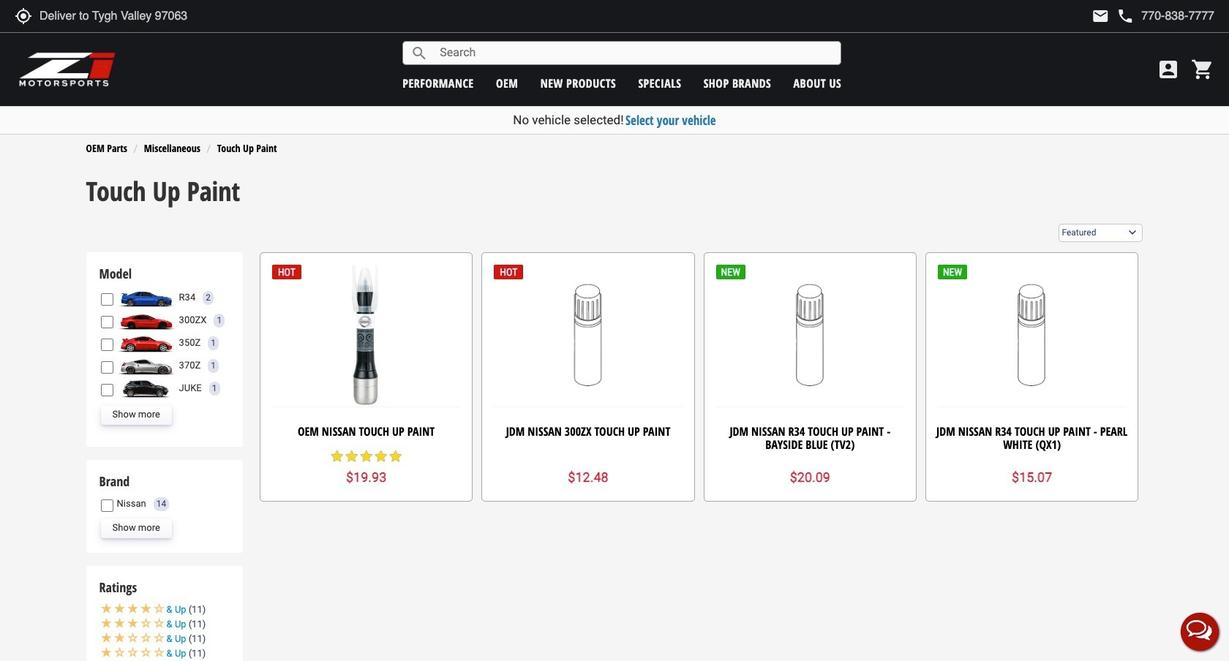 Task type: describe. For each thing, give the bounding box(es) containing it.
nissan 350z z33 2003 2004 2005 2006 2007 2008 2009 vq35de 3.5l revup rev up vq35hr nismo z1 motorsports image
[[117, 334, 175, 353]]

nissan juke 2011 2012 2013 2014 2015 2016 2017 vr38dett hr15de mr16ddt hr16de z1 motorsports image
[[117, 380, 175, 399]]



Task type: vqa. For each thing, say whether or not it's contained in the screenshot.
10
no



Task type: locate. For each thing, give the bounding box(es) containing it.
None checkbox
[[101, 316, 113, 329], [101, 384, 113, 397], [101, 316, 113, 329], [101, 384, 113, 397]]

nissan skyline coupe sedan r34 gtr gt-r bnr34 gts-t gtst gts awd attesa 1999 2000 2001 2002 rb20det rb25de rb25det rb26dett z1 motorsports image
[[117, 289, 175, 308]]

nissan 300zx z32 1990 1991 1992 1993 1994 1995 1996 vg30dett vg30de twin turbo non turbo z1 motorsports image
[[117, 312, 175, 331]]

z1 motorsports logo image
[[18, 51, 117, 88]]

nissan 370z z34 2009 2010 2011 2012 2013 2014 2015 2016 2017 2018 2019 3.7l vq37vhr vhr nismo z1 motorsports image
[[117, 357, 175, 376]]

None checkbox
[[101, 294, 113, 306], [101, 339, 113, 351], [101, 362, 113, 374], [101, 500, 113, 512], [101, 294, 113, 306], [101, 339, 113, 351], [101, 362, 113, 374], [101, 500, 113, 512]]

Search search field
[[428, 42, 841, 64]]



